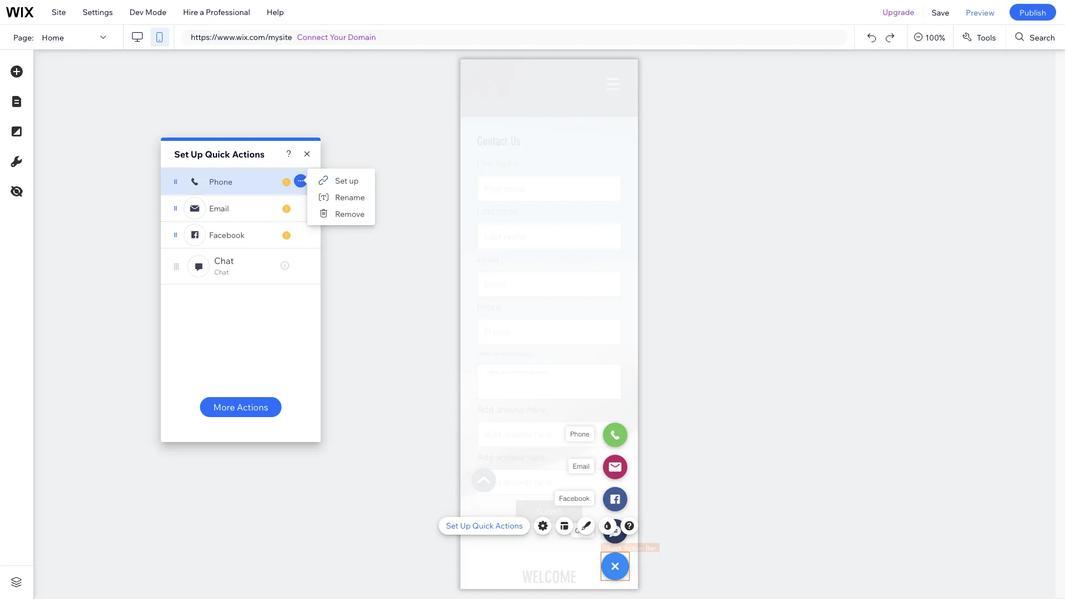 Task type: describe. For each thing, give the bounding box(es) containing it.
home
[[42, 32, 64, 42]]

1 horizontal spatial up
[[460, 521, 471, 531]]

more actions button
[[200, 397, 282, 417]]

2 vertical spatial actions
[[496, 521, 523, 531]]

dev
[[130, 7, 144, 17]]

your
[[330, 32, 346, 42]]

more
[[213, 402, 235, 413]]

save button
[[924, 0, 958, 24]]

professional
[[206, 7, 250, 17]]

1 chat from the top
[[214, 255, 234, 266]]

site
[[52, 7, 66, 17]]

actions inside button
[[237, 402, 268, 413]]

1 vertical spatial quick
[[473, 521, 494, 531]]

domain
[[348, 32, 376, 42]]

preview
[[966, 7, 995, 17]]

mode
[[145, 7, 167, 17]]

https://www.wix.com/mysite connect your domain
[[191, 32, 376, 42]]

0 horizontal spatial up
[[191, 149, 203, 160]]

hire a professional
[[183, 7, 250, 17]]

chat inside the chat chat
[[214, 268, 229, 276]]

1 vertical spatial set
[[335, 175, 348, 185]]

tools button
[[954, 25, 1006, 49]]

preview button
[[958, 0, 1003, 24]]

settings
[[83, 7, 113, 17]]

chat chat
[[214, 255, 234, 276]]



Task type: vqa. For each thing, say whether or not it's contained in the screenshot.
Publish button at the top of page
yes



Task type: locate. For each thing, give the bounding box(es) containing it.
dev mode
[[130, 7, 167, 17]]

rename
[[335, 192, 365, 202]]

0 vertical spatial up
[[191, 149, 203, 160]]

more actions
[[213, 402, 268, 413]]

100% button
[[908, 25, 953, 49]]

actions
[[232, 149, 265, 160], [237, 402, 268, 413], [496, 521, 523, 531]]

1 vertical spatial set up quick actions
[[446, 521, 523, 531]]

https://www.wix.com/mysite
[[191, 32, 292, 42]]

1 vertical spatial actions
[[237, 402, 268, 413]]

publish button
[[1010, 4, 1057, 21]]

0 horizontal spatial set
[[174, 149, 189, 160]]

set up quick actions
[[174, 149, 265, 160], [446, 521, 523, 531]]

0 vertical spatial set up quick actions
[[174, 149, 265, 160]]

email
[[209, 204, 229, 213]]

1 horizontal spatial quick
[[473, 521, 494, 531]]

1 horizontal spatial set
[[335, 175, 348, 185]]

0 vertical spatial quick
[[205, 149, 230, 160]]

search button
[[1007, 25, 1065, 49]]

facebook
[[209, 230, 245, 240]]

up
[[349, 175, 359, 185]]

0 horizontal spatial quick
[[205, 149, 230, 160]]

phone
[[209, 177, 232, 187]]

2 horizontal spatial set
[[446, 521, 459, 531]]

save
[[932, 7, 950, 17]]

1 horizontal spatial set up quick actions
[[446, 521, 523, 531]]

quick
[[205, 149, 230, 160], [473, 521, 494, 531]]

a
[[200, 7, 204, 17]]

0 vertical spatial actions
[[232, 149, 265, 160]]

set up
[[335, 175, 359, 185]]

help
[[267, 7, 284, 17]]

hire
[[183, 7, 198, 17]]

1 vertical spatial up
[[460, 521, 471, 531]]

remove
[[335, 209, 365, 218]]

publish
[[1020, 7, 1047, 17]]

chat
[[214, 255, 234, 266], [214, 268, 229, 276]]

search
[[1030, 32, 1055, 42]]

2 vertical spatial set
[[446, 521, 459, 531]]

100%
[[926, 32, 945, 42]]

0 vertical spatial set
[[174, 149, 189, 160]]

2 chat from the top
[[214, 268, 229, 276]]

0 vertical spatial chat
[[214, 255, 234, 266]]

1 vertical spatial chat
[[214, 268, 229, 276]]

tools
[[977, 32, 996, 42]]

set
[[174, 149, 189, 160], [335, 175, 348, 185], [446, 521, 459, 531]]

0 horizontal spatial set up quick actions
[[174, 149, 265, 160]]

up
[[191, 149, 203, 160], [460, 521, 471, 531]]

upgrade
[[883, 7, 915, 17]]

connect
[[297, 32, 328, 42]]



